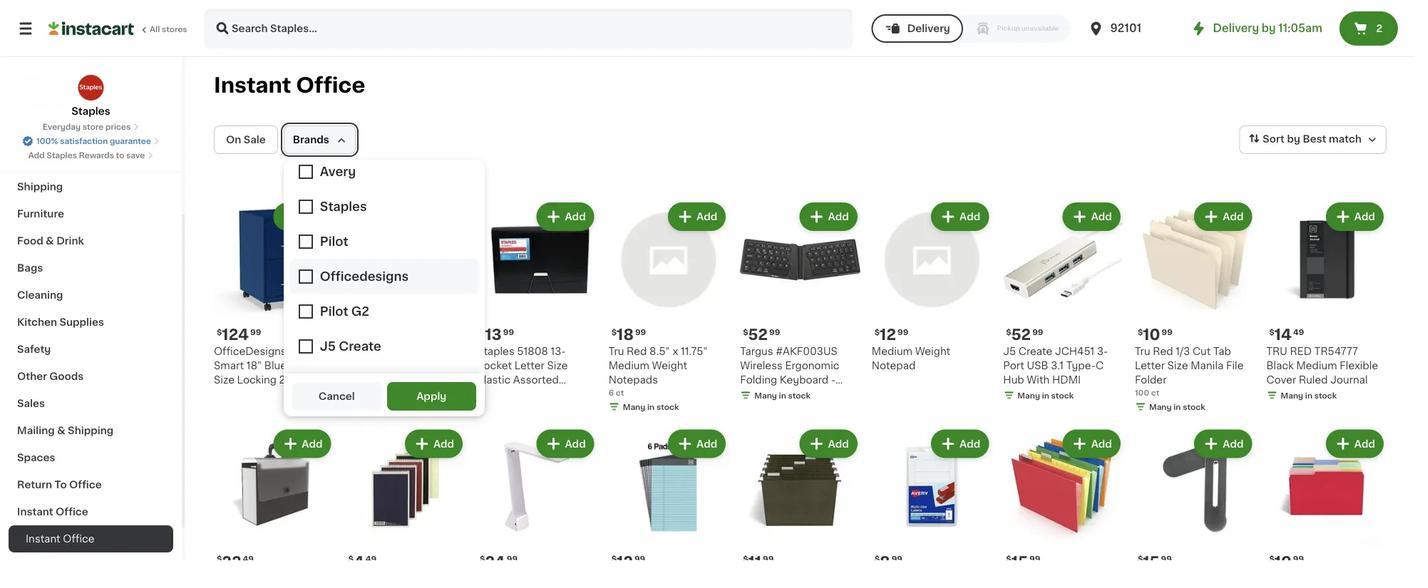 Task type: describe. For each thing, give the bounding box(es) containing it.
supplies for school supplies
[[55, 128, 100, 138]]

other
[[17, 372, 47, 381]]

many for medium
[[1281, 392, 1304, 399]]

return to office
[[17, 480, 102, 490]]

many for folding
[[755, 392, 777, 399]]

with
[[1027, 375, 1050, 385]]

j5
[[1004, 346, 1016, 356]]

product group containing 14
[[1267, 200, 1387, 404]]

red
[[1290, 346, 1312, 356]]

-
[[831, 375, 836, 385]]

keyboard
[[780, 375, 829, 385]]

18"
[[247, 360, 262, 370]]

by for delivery
[[1262, 23, 1276, 34]]

staples for staples 51808 13- pocket letter size plastic assorted reinforced expanding folder
[[477, 346, 515, 356]]

product group containing 18
[[609, 200, 729, 415]]

letter for folder
[[1135, 360, 1165, 370]]

save
[[126, 152, 145, 159]]

in for ruled
[[1305, 392, 1313, 399]]

printer supplies link
[[9, 92, 173, 119]]

mailing & shipping link
[[9, 417, 173, 444]]

service type group
[[872, 14, 1071, 43]]

blue
[[264, 360, 287, 370]]

brands button
[[284, 126, 356, 154]]

size for drawer
[[214, 375, 235, 385]]

0 vertical spatial instant
[[214, 75, 291, 96]]

red for 18
[[627, 346, 647, 356]]

sort
[[1263, 134, 1285, 144]]

food & drink
[[17, 236, 84, 246]]

$ 52 99 for j5
[[1006, 327, 1044, 342]]

stock down tru red 8.5" x 11.75" medium weight notepads 6 ct
[[657, 403, 679, 411]]

type-
[[1067, 360, 1096, 370]]

file inside officedesigns soho smart 18" blue letter size locking 2-drawer vertical file cabinet
[[255, 389, 272, 399]]

wireless
[[740, 360, 783, 370]]

office supplies link
[[9, 38, 173, 65]]

size inside staples 51808 13- pocket letter size plastic assorted reinforced expanding folder
[[547, 360, 568, 370]]

kitchen
[[17, 317, 57, 327]]

13-
[[551, 346, 566, 356]]

paper
[[17, 73, 47, 83]]

ct inside tru red 1/3 cut tab letter size manila file folder 100 ct
[[1152, 389, 1160, 397]]

staples for staples
[[72, 106, 110, 116]]

in for black
[[779, 392, 786, 399]]

port
[[1004, 360, 1025, 370]]

100%
[[36, 137, 58, 145]]

sort by
[[1263, 134, 1301, 144]]

$ for medium weight notepad
[[875, 328, 880, 336]]

instant office for 1st the instant office link from the top
[[17, 507, 88, 517]]

office down return to office link
[[63, 534, 95, 544]]

soho
[[289, 346, 321, 356]]

cancel
[[319, 391, 355, 401]]

folder inside tru red 1/3 cut tab letter size manila file folder 100 ct
[[1135, 375, 1167, 385]]

$ for tru red tr54777 black medium flexible cover ruled journal
[[1270, 328, 1275, 336]]

124
[[222, 327, 249, 342]]

instant office for 1st the instant office link from the bottom
[[26, 534, 95, 544]]

18
[[617, 327, 634, 342]]

cancel button
[[292, 382, 381, 411]]

furniture link
[[9, 200, 173, 227]]

staples 51808 13- pocket letter size plastic assorted reinforced expanding folder
[[477, 346, 588, 413]]

Best match Sort by field
[[1240, 126, 1387, 154]]

electronics
[[17, 155, 75, 165]]

furniture
[[17, 209, 64, 219]]

0 horizontal spatial shipping
[[17, 182, 63, 192]]

delivery for delivery by 11:05am
[[1213, 23, 1259, 34]]

tru for 18
[[609, 346, 624, 356]]

everyday store prices
[[43, 123, 131, 131]]

stock for black
[[788, 392, 811, 399]]

10
[[1143, 327, 1161, 342]]

2
[[1377, 24, 1383, 34]]

$ for tru red 1/3 cut tab letter size manila file folder
[[1138, 328, 1143, 336]]

2 button
[[1340, 11, 1398, 46]]

tru red 8.5" x 11.75" medium weight notepads 6 ct
[[609, 346, 708, 397]]

school supplies
[[17, 128, 100, 138]]

many down 100 in the bottom right of the page
[[1149, 403, 1172, 411]]

stores
[[162, 25, 187, 33]]

bags link
[[9, 255, 173, 282]]

all stores
[[150, 25, 187, 33]]

medium inside medium weight notepad
[[872, 346, 913, 356]]

$ 13 99
[[480, 327, 514, 342]]

return to office link
[[9, 471, 173, 498]]

each
[[351, 374, 371, 382]]

safety
[[17, 344, 51, 354]]

on
[[226, 135, 241, 145]]

all
[[150, 25, 160, 33]]

cut
[[1193, 346, 1211, 356]]

Search field
[[205, 10, 852, 47]]

many in stock for ruled
[[1281, 392, 1337, 399]]

locking
[[237, 375, 277, 385]]

folder inside staples 51808 13- pocket letter size plastic assorted reinforced expanding folder
[[477, 403, 509, 413]]

$ for staples 51808 13- pocket letter size plastic assorted reinforced expanding folder
[[480, 328, 485, 336]]

instant for 1st the instant office link from the top
[[17, 507, 53, 517]]

99 for tru red 8.5" x 11.75" medium weight notepads
[[635, 328, 646, 336]]

shipping link
[[9, 173, 173, 200]]

black inside the targus #akf003us wireless ergonomic folding keyboard - black
[[740, 389, 768, 399]]

in down notepads on the left bottom
[[647, 403, 655, 411]]

usb inside j5 create jch451 3- port usb 3.1 type-c hub with hdmi
[[1027, 360, 1049, 370]]

99 for j5 create jch451 3- port usb 3.1 type-c hub with hdmi
[[1033, 328, 1044, 336]]

51808
[[517, 346, 548, 356]]

$ for officedesigns soho smart 18" blue letter size locking 2-drawer vertical file cabinet
[[217, 328, 222, 336]]

$ for j5 create jch451 3- port usb 3.1 type-c hub with hdmi
[[1006, 328, 1012, 336]]

sales link
[[9, 390, 173, 417]]

delivery by 11:05am link
[[1191, 20, 1323, 37]]

weight inside tru red 8.5" x 11.75" medium weight notepads 6 ct
[[652, 360, 688, 370]]

1/3
[[1176, 346, 1190, 356]]

food & drink link
[[9, 227, 173, 255]]

officedesigns soho smart 18" blue letter size locking 2-drawer vertical file cabinet
[[214, 346, 325, 399]]

medium inside tru red tr54777 black medium flexible cover ruled journal
[[1297, 361, 1338, 370]]

mailing
[[17, 426, 55, 436]]

ruled
[[1299, 375, 1328, 385]]

pocket
[[477, 360, 512, 370]]

size for folder
[[1168, 360, 1188, 370]]

black inside tru red tr54777 black medium flexible cover ruled journal
[[1267, 361, 1294, 370]]

$ for tru red 8.5" x 11.75" medium weight notepads
[[612, 328, 617, 336]]

weight inside medium weight notepad
[[915, 346, 951, 356]]

stock for type-
[[1051, 392, 1074, 399]]

11:05am
[[1279, 23, 1323, 34]]

flexible
[[1340, 361, 1379, 370]]

$ 18 99
[[612, 327, 646, 342]]

1 instant office link from the top
[[9, 498, 173, 526]]

other goods link
[[9, 363, 173, 390]]

100% satisfaction guarantee
[[36, 137, 151, 145]]

office up paper
[[17, 46, 50, 56]]

brands
[[293, 135, 329, 145]]

letter inside staples 51808 13- pocket letter size plastic assorted reinforced expanding folder
[[515, 360, 545, 370]]

apply button
[[387, 382, 476, 411]]

office down to
[[56, 507, 88, 517]]

drawer
[[289, 375, 325, 385]]



Task type: vqa. For each thing, say whether or not it's contained in the screenshot.
the bottom GROCERY
no



Task type: locate. For each thing, give the bounding box(es) containing it.
medium up the notepad
[[872, 346, 913, 356]]

11.75"
[[681, 346, 708, 356]]

4 $ from the left
[[743, 328, 748, 336]]

99 right the 12
[[898, 328, 909, 336]]

instant office down to
[[26, 534, 95, 544]]

product group
[[214, 200, 334, 399], [477, 200, 597, 413], [609, 200, 729, 415], [740, 200, 861, 404], [872, 200, 992, 373], [1004, 200, 1124, 404], [1135, 200, 1255, 415], [1267, 200, 1387, 404], [214, 427, 334, 561], [346, 427, 466, 561], [477, 427, 597, 561], [609, 427, 729, 561], [740, 427, 861, 561], [872, 427, 992, 561], [1004, 427, 1124, 561], [1135, 427, 1255, 561], [1267, 427, 1387, 561]]

1 horizontal spatial delivery
[[1213, 23, 1259, 34]]

3-
[[1097, 346, 1108, 356]]

letter down 51808
[[515, 360, 545, 370]]

add staples rewards to save link
[[28, 150, 154, 161]]

product group containing 12
[[872, 200, 992, 373]]

many down notepads on the left bottom
[[623, 403, 646, 411]]

mini
[[390, 346, 411, 356]]

in down ruled
[[1305, 392, 1313, 399]]

0 horizontal spatial file
[[255, 389, 272, 399]]

0 vertical spatial by
[[1262, 23, 1276, 34]]

1
[[346, 374, 349, 382]]

red inside tru red 1/3 cut tab letter size manila file folder 100 ct
[[1153, 346, 1173, 356]]

3 letter from the left
[[1135, 360, 1165, 370]]

office right to
[[69, 480, 102, 490]]

13
[[485, 327, 502, 342]]

tab
[[1214, 346, 1231, 356]]

folder
[[1135, 375, 1167, 385], [477, 403, 509, 413]]

1 $ from the left
[[217, 328, 222, 336]]

& for drink
[[46, 236, 54, 246]]

instant for 1st the instant office link from the bottom
[[26, 534, 60, 544]]

1 horizontal spatial letter
[[515, 360, 545, 370]]

79 j5create mini dock, usb 3.0 1 each
[[346, 327, 442, 382]]

medium weight notepad
[[872, 346, 951, 370]]

ct
[[616, 389, 624, 397], [1152, 389, 1160, 397]]

red inside tru red 8.5" x 11.75" medium weight notepads 6 ct
[[627, 346, 647, 356]]

1 vertical spatial folder
[[477, 403, 509, 413]]

supplies for printer supplies
[[54, 101, 99, 111]]

journal
[[1331, 375, 1368, 385]]

$ inside $ 124 99
[[217, 328, 222, 336]]

2 usb from the left
[[1027, 360, 1049, 370]]

by inside field
[[1287, 134, 1301, 144]]

weight up the notepad
[[915, 346, 951, 356]]

smart
[[214, 360, 244, 370]]

stock down ruled
[[1315, 392, 1337, 399]]

letter down the 'soho'
[[289, 360, 319, 370]]

sales
[[17, 399, 45, 409]]

2 52 from the left
[[1012, 327, 1031, 342]]

stock down hdmi
[[1051, 392, 1074, 399]]

ct inside tru red 8.5" x 11.75" medium weight notepads 6 ct
[[616, 389, 624, 397]]

3.1
[[1051, 360, 1064, 370]]

0 horizontal spatial ct
[[616, 389, 624, 397]]

2 $ 52 99 from the left
[[1006, 327, 1044, 342]]

notepad
[[872, 360, 916, 370]]

many in stock down keyboard
[[755, 392, 811, 399]]

1 vertical spatial &
[[57, 426, 65, 436]]

99 inside $ 124 99
[[250, 328, 261, 336]]

staples logo image
[[77, 74, 104, 101]]

many
[[755, 392, 777, 399], [1018, 392, 1040, 399], [1281, 392, 1304, 399], [623, 403, 646, 411], [1149, 403, 1172, 411]]

3 99 from the left
[[635, 328, 646, 336]]

supplies for kitchen supplies
[[60, 317, 104, 327]]

reinforced
[[477, 389, 532, 399]]

letter up 100 in the bottom right of the page
[[1135, 360, 1165, 370]]

instant office down return to office
[[17, 507, 88, 517]]

8 $ from the left
[[1270, 328, 1275, 336]]

cabinet
[[275, 389, 314, 399]]

0 vertical spatial &
[[46, 236, 54, 246]]

2 instant office link from the top
[[9, 526, 173, 553]]

1 horizontal spatial ct
[[1152, 389, 1160, 397]]

instant office link down return to office link
[[9, 526, 173, 553]]

everyday store prices link
[[43, 121, 139, 133]]

99 right 18
[[635, 328, 646, 336]]

tru inside tru red 1/3 cut tab letter size manila file folder 100 ct
[[1135, 346, 1151, 356]]

1 horizontal spatial folder
[[1135, 375, 1167, 385]]

0 vertical spatial file
[[1226, 360, 1244, 370]]

medium up ruled
[[1297, 361, 1338, 370]]

file down tab
[[1226, 360, 1244, 370]]

52 up j5
[[1012, 327, 1031, 342]]

1 vertical spatial instant
[[17, 507, 53, 517]]

red down $ 18 99
[[627, 346, 647, 356]]

usb up with
[[1027, 360, 1049, 370]]

instant office up brands at the left of the page
[[214, 75, 365, 96]]

99 inside $ 18 99
[[635, 328, 646, 336]]

printer supplies
[[17, 101, 99, 111]]

ergonomic
[[785, 360, 840, 370]]

0 horizontal spatial tru
[[609, 346, 624, 356]]

2 horizontal spatial medium
[[1297, 361, 1338, 370]]

tru inside tru red 8.5" x 11.75" medium weight notepads 6 ct
[[609, 346, 624, 356]]

size down 1/3
[[1168, 360, 1188, 370]]

black up cover
[[1267, 361, 1294, 370]]

1 horizontal spatial black
[[1267, 361, 1294, 370]]

1 horizontal spatial tru
[[1135, 346, 1151, 356]]

7 99 from the left
[[1162, 328, 1173, 336]]

0 horizontal spatial folder
[[477, 403, 509, 413]]

99 right 13
[[503, 328, 514, 336]]

stock down tru red 1/3 cut tab letter size manila file folder 100 ct
[[1183, 403, 1206, 411]]

medium inside tru red 8.5" x 11.75" medium weight notepads 6 ct
[[609, 360, 650, 370]]

folder down reinforced
[[477, 403, 509, 413]]

1 vertical spatial by
[[1287, 134, 1301, 144]]

$ inside $ 12 99
[[875, 328, 880, 336]]

j5create
[[346, 346, 387, 356]]

0 vertical spatial folder
[[1135, 375, 1167, 385]]

shipping up spaces "link" on the bottom left
[[68, 426, 114, 436]]

& right mailing
[[57, 426, 65, 436]]

$ inside $ 13 99
[[480, 328, 485, 336]]

on sale button
[[214, 126, 278, 154]]

paper link
[[9, 65, 173, 92]]

staples down the 100%
[[47, 152, 77, 159]]

1 horizontal spatial red
[[1153, 346, 1173, 356]]

sale
[[244, 135, 266, 145]]

usb inside 79 j5create mini dock, usb 3.0 1 each
[[346, 360, 367, 370]]

1 horizontal spatial weight
[[915, 346, 951, 356]]

notepads
[[609, 375, 658, 385]]

supplies for office supplies
[[52, 46, 97, 56]]

0 horizontal spatial 52
[[748, 327, 768, 342]]

add
[[28, 152, 45, 159], [302, 212, 323, 222], [565, 212, 586, 222], [697, 212, 718, 222], [828, 212, 849, 222], [960, 212, 981, 222], [1091, 212, 1112, 222], [1223, 212, 1244, 222], [1355, 212, 1376, 222], [302, 439, 323, 449], [433, 439, 454, 449], [565, 439, 586, 449], [697, 439, 718, 449], [828, 439, 849, 449], [960, 439, 981, 449], [1091, 439, 1112, 449], [1223, 439, 1244, 449], [1355, 439, 1376, 449]]

1 horizontal spatial size
[[547, 360, 568, 370]]

99 for medium weight notepad
[[898, 328, 909, 336]]

staples up everyday store prices link in the top of the page
[[72, 106, 110, 116]]

staples inside staples 51808 13- pocket letter size plastic assorted reinforced expanding folder
[[477, 346, 515, 356]]

office up brands dropdown button
[[296, 75, 365, 96]]

many in stock down notepads on the left bottom
[[623, 403, 679, 411]]

product group containing 13
[[477, 200, 597, 413]]

product group containing 10
[[1135, 200, 1255, 415]]

1 vertical spatial weight
[[652, 360, 688, 370]]

1 horizontal spatial usb
[[1027, 360, 1049, 370]]

letter inside tru red 1/3 cut tab letter size manila file folder 100 ct
[[1135, 360, 1165, 370]]

many in stock down ruled
[[1281, 392, 1337, 399]]

tru down 18
[[609, 346, 624, 356]]

1 horizontal spatial &
[[57, 426, 65, 436]]

1 ct from the left
[[616, 389, 624, 397]]

weight
[[915, 346, 951, 356], [652, 360, 688, 370]]

printer
[[17, 101, 52, 111]]

tru for 10
[[1135, 346, 1151, 356]]

3 $ from the left
[[612, 328, 617, 336]]

red for 10
[[1153, 346, 1173, 356]]

school supplies link
[[9, 119, 173, 146]]

stock for ruled
[[1315, 392, 1337, 399]]

0 horizontal spatial usb
[[346, 360, 367, 370]]

bags
[[17, 263, 43, 273]]

size down 13-
[[547, 360, 568, 370]]

many in stock down with
[[1018, 392, 1074, 399]]

5 $ from the left
[[875, 328, 880, 336]]

spaces
[[17, 453, 55, 463]]

2 $ from the left
[[480, 328, 485, 336]]

1 vertical spatial black
[[740, 389, 768, 399]]

kitchen supplies
[[17, 317, 104, 327]]

shipping up furniture on the left of the page
[[17, 182, 63, 192]]

1 99 from the left
[[250, 328, 261, 336]]

&
[[46, 236, 54, 246], [57, 426, 65, 436]]

2 99 from the left
[[503, 328, 514, 336]]

49
[[1293, 328, 1304, 336]]

apply
[[417, 391, 447, 401]]

None search field
[[204, 9, 853, 48]]

1 vertical spatial staples
[[47, 152, 77, 159]]

1 vertical spatial shipping
[[68, 426, 114, 436]]

stock down keyboard
[[788, 392, 811, 399]]

plastic
[[477, 375, 511, 385]]

0 horizontal spatial size
[[214, 375, 235, 385]]

add button
[[275, 204, 330, 230], [538, 204, 593, 230], [670, 204, 725, 230], [801, 204, 856, 230], [933, 204, 988, 230], [1064, 204, 1119, 230], [1196, 204, 1251, 230], [1328, 204, 1383, 230], [275, 431, 330, 457], [406, 431, 461, 457], [538, 431, 593, 457], [670, 431, 725, 457], [801, 431, 856, 457], [933, 431, 988, 457], [1064, 431, 1119, 457], [1196, 431, 1251, 457], [1328, 431, 1383, 457]]

0 vertical spatial instant office
[[214, 75, 365, 96]]

79
[[354, 327, 373, 342]]

staples up pocket
[[477, 346, 515, 356]]

6
[[609, 389, 614, 397]]

staples link
[[72, 74, 110, 118]]

99 up "create"
[[1033, 328, 1044, 336]]

folder up 100 in the bottom right of the page
[[1135, 375, 1167, 385]]

instant office link down to
[[9, 498, 173, 526]]

food
[[17, 236, 43, 246]]

0 horizontal spatial black
[[740, 389, 768, 399]]

ct right 100 in the bottom right of the page
[[1152, 389, 1160, 397]]

1 vertical spatial file
[[255, 389, 272, 399]]

0 horizontal spatial by
[[1262, 23, 1276, 34]]

2 red from the left
[[1153, 346, 1173, 356]]

6 $ from the left
[[1006, 328, 1012, 336]]

in down keyboard
[[779, 392, 786, 399]]

2 vertical spatial instant office
[[26, 534, 95, 544]]

99 right 10
[[1162, 328, 1173, 336]]

medium up notepads on the left bottom
[[609, 360, 650, 370]]

99 up officedesigns at the left of the page
[[250, 328, 261, 336]]

many in stock for type-
[[1018, 392, 1074, 399]]

instant
[[214, 75, 291, 96], [17, 507, 53, 517], [26, 534, 60, 544]]

guarantee
[[110, 137, 151, 145]]

in down with
[[1042, 392, 1050, 399]]

2 vertical spatial staples
[[477, 346, 515, 356]]

letter inside officedesigns soho smart 18" blue letter size locking 2-drawer vertical file cabinet
[[289, 360, 319, 370]]

5 99 from the left
[[898, 328, 909, 336]]

92101
[[1111, 23, 1142, 34]]

2 vertical spatial instant
[[26, 534, 60, 544]]

spaces link
[[9, 444, 173, 471]]

stock
[[788, 392, 811, 399], [1051, 392, 1074, 399], [1315, 392, 1337, 399], [657, 403, 679, 411], [1183, 403, 1206, 411]]

many down folding
[[755, 392, 777, 399]]

99 inside $ 13 99
[[503, 328, 514, 336]]

1 horizontal spatial medium
[[872, 346, 913, 356]]

store
[[83, 123, 104, 131]]

92101 button
[[1088, 9, 1173, 48]]

2 ct from the left
[[1152, 389, 1160, 397]]

to
[[116, 152, 124, 159]]

0 horizontal spatial weight
[[652, 360, 688, 370]]

1 tru from the left
[[609, 346, 624, 356]]

1 horizontal spatial shipping
[[68, 426, 114, 436]]

many down with
[[1018, 392, 1040, 399]]

many in stock down tru red 1/3 cut tab letter size manila file folder 100 ct
[[1149, 403, 1206, 411]]

99 inside $ 12 99
[[898, 328, 909, 336]]

satisfaction
[[60, 137, 108, 145]]

$ 52 99 up targus
[[743, 327, 780, 342]]

tru down 10
[[1135, 346, 1151, 356]]

1 letter from the left
[[289, 360, 319, 370]]

everyday
[[43, 123, 81, 131]]

$ 52 99 for targus
[[743, 327, 780, 342]]

manila
[[1191, 360, 1224, 370]]

$
[[217, 328, 222, 336], [480, 328, 485, 336], [612, 328, 617, 336], [743, 328, 748, 336], [875, 328, 880, 336], [1006, 328, 1012, 336], [1138, 328, 1143, 336], [1270, 328, 1275, 336]]

1 horizontal spatial $ 52 99
[[1006, 327, 1044, 342]]

many in stock
[[755, 392, 811, 399], [1018, 392, 1074, 399], [1281, 392, 1337, 399], [623, 403, 679, 411], [1149, 403, 1206, 411]]

size down smart
[[214, 375, 235, 385]]

black down folding
[[740, 389, 768, 399]]

1 horizontal spatial file
[[1226, 360, 1244, 370]]

kitchen supplies link
[[9, 309, 173, 336]]

delivery inside button
[[908, 24, 950, 34]]

ct right 6
[[616, 389, 624, 397]]

by left 11:05am at the top right
[[1262, 23, 1276, 34]]

0 horizontal spatial $ 52 99
[[743, 327, 780, 342]]

by
[[1262, 23, 1276, 34], [1287, 134, 1301, 144]]

8.5"
[[650, 346, 670, 356]]

1 horizontal spatial by
[[1287, 134, 1301, 144]]

1 $ 52 99 from the left
[[743, 327, 780, 342]]

file down the locking
[[255, 389, 272, 399]]

99 for tru red 1/3 cut tab letter size manila file folder
[[1162, 328, 1173, 336]]

delivery for delivery
[[908, 24, 950, 34]]

2 horizontal spatial letter
[[1135, 360, 1165, 370]]

instacart logo image
[[48, 20, 134, 37]]

99 for officedesigns soho smart 18" blue letter size locking 2-drawer vertical file cabinet
[[250, 328, 261, 336]]

by for sort
[[1287, 134, 1301, 144]]

52 up targus
[[748, 327, 768, 342]]

0 vertical spatial black
[[1267, 361, 1294, 370]]

office supplies
[[17, 46, 97, 56]]

add staples rewards to save
[[28, 152, 145, 159]]

many in stock for black
[[755, 392, 811, 399]]

7 $ from the left
[[1138, 328, 1143, 336]]

file inside tru red 1/3 cut tab letter size manila file folder 100 ct
[[1226, 360, 1244, 370]]

& for shipping
[[57, 426, 65, 436]]

by right sort
[[1287, 134, 1301, 144]]

on sale
[[226, 135, 266, 145]]

2 horizontal spatial size
[[1168, 360, 1188, 370]]

red down '$ 10 99'
[[1153, 346, 1173, 356]]

$ 52 99
[[743, 327, 780, 342], [1006, 327, 1044, 342]]

supplies
[[52, 46, 97, 56], [54, 101, 99, 111], [55, 128, 100, 138], [60, 317, 104, 327]]

52
[[748, 327, 768, 342], [1012, 327, 1031, 342]]

1 52 from the left
[[748, 327, 768, 342]]

weight down x
[[652, 360, 688, 370]]

$ 10 99
[[1138, 327, 1173, 342]]

$ 12 99
[[875, 327, 909, 342]]

1 red from the left
[[627, 346, 647, 356]]

99 for targus #akf003us wireless ergonomic folding keyboard - black
[[769, 328, 780, 336]]

0 vertical spatial staples
[[72, 106, 110, 116]]

school
[[17, 128, 53, 138]]

$ inside $ 18 99
[[612, 328, 617, 336]]

best match
[[1303, 134, 1362, 144]]

in down tru red 1/3 cut tab letter size manila file folder 100 ct
[[1174, 403, 1181, 411]]

0 horizontal spatial &
[[46, 236, 54, 246]]

in for type-
[[1042, 392, 1050, 399]]

3.0
[[369, 360, 386, 370]]

0 horizontal spatial delivery
[[908, 24, 950, 34]]

letter for drawer
[[289, 360, 319, 370]]

52 for targus
[[748, 327, 768, 342]]

$ inside '$ 10 99'
[[1138, 328, 1143, 336]]

$ inside $ 14 49
[[1270, 328, 1275, 336]]

99 for staples 51808 13- pocket letter size plastic assorted reinforced expanding folder
[[503, 328, 514, 336]]

1 vertical spatial instant office
[[17, 507, 88, 517]]

size inside officedesigns soho smart 18" blue letter size locking 2-drawer vertical file cabinet
[[214, 375, 235, 385]]

black
[[1267, 361, 1294, 370], [740, 389, 768, 399]]

4 99 from the left
[[769, 328, 780, 336]]

match
[[1329, 134, 1362, 144]]

& right the food
[[46, 236, 54, 246]]

$ 52 99 up "create"
[[1006, 327, 1044, 342]]

0 horizontal spatial letter
[[289, 360, 319, 370]]

prices
[[105, 123, 131, 131]]

6 99 from the left
[[1033, 328, 1044, 336]]

0 horizontal spatial medium
[[609, 360, 650, 370]]

size inside tru red 1/3 cut tab letter size manila file folder 100 ct
[[1168, 360, 1188, 370]]

52 for j5
[[1012, 327, 1031, 342]]

2 letter from the left
[[515, 360, 545, 370]]

0 horizontal spatial red
[[627, 346, 647, 356]]

mailing & shipping
[[17, 426, 114, 436]]

$ for targus #akf003us wireless ergonomic folding keyboard - black
[[743, 328, 748, 336]]

tru
[[1267, 346, 1288, 356]]

99 up targus
[[769, 328, 780, 336]]

many down cover
[[1281, 392, 1304, 399]]

0 vertical spatial weight
[[915, 346, 951, 356]]

drink
[[56, 236, 84, 246]]

many for port
[[1018, 392, 1040, 399]]

cleaning link
[[9, 282, 173, 309]]

1 horizontal spatial 52
[[1012, 327, 1031, 342]]

99 inside '$ 10 99'
[[1162, 328, 1173, 336]]

in
[[779, 392, 786, 399], [1042, 392, 1050, 399], [1305, 392, 1313, 399], [647, 403, 655, 411], [1174, 403, 1181, 411]]

2 tru from the left
[[1135, 346, 1151, 356]]

0 vertical spatial shipping
[[17, 182, 63, 192]]

office
[[17, 46, 50, 56], [296, 75, 365, 96], [69, 480, 102, 490], [56, 507, 88, 517], [63, 534, 95, 544]]

usb up each on the bottom left
[[346, 360, 367, 370]]

$ 14 49
[[1270, 327, 1304, 342]]

1 usb from the left
[[346, 360, 367, 370]]

product group containing 124
[[214, 200, 334, 399]]



